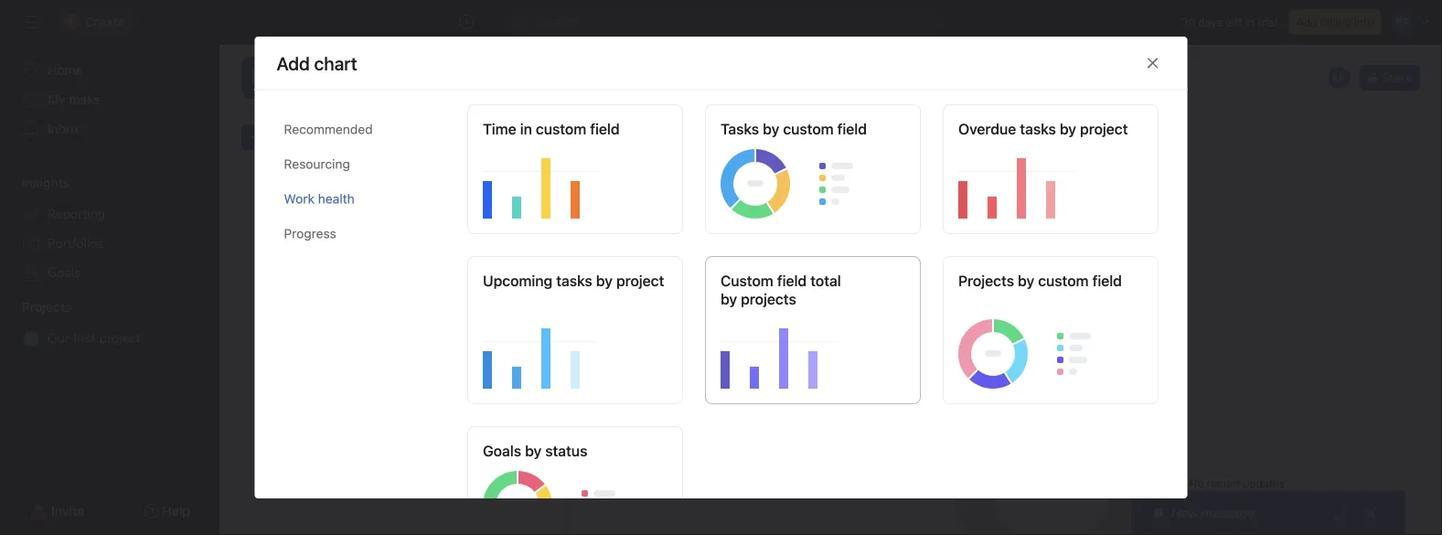Task type: describe. For each thing, give the bounding box(es) containing it.
search list box
[[506, 7, 945, 37]]

field
[[777, 273, 807, 290]]

add chart
[[264, 131, 315, 144]]

billing
[[1321, 16, 1352, 28]]

1 horizontal spatial reporting
[[300, 57, 358, 72]]

goals for goals by team
[[483, 408, 521, 426]]

add billing info button
[[1289, 9, 1383, 35]]

our inside the projects element
[[48, 331, 69, 346]]

recommended button for "work health" button associated with the topmost close icon
[[284, 112, 438, 147]]

by for tasks by custom field
[[763, 121, 779, 138]]

days
[[1199, 16, 1223, 28]]

time
[[483, 121, 516, 138]]

resourcing for close image
[[284, 157, 350, 172]]

upcoming tasks by assignee this week
[[286, 349, 520, 364]]

2 tasks in my workspace button from the left
[[853, 276, 1052, 302]]

image of a multicolored donut chart image for projects by custom field
[[958, 316, 1145, 389]]

upcoming for upcoming tasks by assignee this week
[[286, 349, 348, 364]]

image of a blue lollipop chart image
[[721, 452, 907, 525]]

my right report image
[[300, 77, 325, 98]]

updates
[[1244, 477, 1286, 490]]

goals by team
[[483, 408, 579, 426]]

tasks for upcoming tasks by assignee this week
[[352, 349, 384, 364]]

kp button
[[1327, 65, 1353, 91]]

image of a blue column chart image for tasks
[[483, 316, 669, 389]]

goals for goals
[[48, 265, 81, 280]]

custom field total by projects button
[[705, 257, 921, 405]]

goals link
[[11, 258, 209, 287]]

portfolios
[[48, 236, 104, 251]]

report image
[[253, 67, 274, 89]]

assignee
[[405, 349, 459, 364]]

1 vertical spatial close image
[[1364, 506, 1379, 521]]

goals by status button
[[467, 427, 683, 535]]

add for add custom chart
[[515, 243, 542, 261]]

recommended button for "work health" button for close image
[[284, 112, 438, 147]]

show options image
[[464, 81, 478, 95]]

recent
[[1208, 477, 1241, 490]]

trial
[[1258, 16, 1278, 28]]

image of a purple column chart image
[[721, 316, 907, 389]]

incomplete tasks by project button
[[705, 160, 921, 308]]

share button
[[1360, 65, 1421, 91]]

1 tasks in my workspace from the left
[[355, 283, 476, 296]]

work for "work health" button for close image
[[284, 191, 315, 206]]

by projects
[[721, 291, 796, 308]]

in right the time
[[520, 121, 532, 138]]

work health button for the topmost close icon
[[284, 182, 438, 216]]

tasks by custom field button
[[705, 105, 921, 235]]

projects by status button
[[943, 160, 1159, 308]]

goals for goals by status
[[483, 443, 521, 460]]

custom field total by projects
[[721, 273, 841, 308]]

projects for projects by custom field
[[958, 273, 1014, 290]]

this week
[[462, 349, 520, 364]]

projects for projects
[[22, 300, 72, 315]]

1 tasks in my workspace button from the left
[[285, 276, 484, 302]]

overdue tasks by project
[[958, 121, 1128, 138]]

total
[[810, 273, 841, 290]]

left
[[1226, 16, 1243, 28]]

projects by status
[[958, 176, 1080, 193]]

overdue
[[958, 121, 1016, 138]]

image of a multicolored donut chart image for goals by status
[[483, 468, 669, 535]]

insights element
[[0, 167, 220, 291]]

projects by custom field
[[958, 273, 1122, 290]]

projects for projects by project status
[[854, 349, 904, 364]]

search
[[537, 14, 578, 29]]

my up the project status
[[968, 283, 984, 296]]

add billing info
[[1297, 16, 1374, 28]]

2 horizontal spatial tasks
[[922, 283, 952, 296]]

2 workspace from the left
[[987, 283, 1044, 296]]

new message
[[1172, 506, 1255, 521]]

1 vertical spatial reporting link
[[11, 199, 209, 229]]

by status for projects by status
[[1018, 176, 1080, 193]]

add to starred image
[[489, 81, 504, 95]]

no recent updates
[[1190, 477, 1286, 490]]

share
[[1383, 71, 1413, 84]]

incomplete tasks by project
[[721, 176, 836, 211]]

projects button
[[0, 298, 72, 317]]

add chart button
[[242, 124, 323, 150]]

home
[[48, 63, 83, 78]]

image of a multicolored donut chart image for projects by status
[[958, 219, 1145, 292]]

upcoming for upcoming tasks by project
[[483, 273, 552, 290]]

invite button
[[17, 495, 96, 528]]

30
[[1182, 16, 1196, 28]]

1 horizontal spatial image of a multicolored column chart image
[[958, 452, 1145, 525]]

in up the project status
[[955, 283, 965, 296]]

our first project inside our first project link
[[48, 331, 141, 346]]

inbox
[[48, 121, 80, 136]]

0 vertical spatial our first project
[[524, 185, 591, 252]]

no
[[1190, 477, 1204, 490]]

projects by project status
[[854, 349, 1009, 364]]

0 horizontal spatial project
[[99, 331, 141, 346]]

tasks for "tasks by custom field" button
[[721, 121, 759, 138]]

tasks for overdue tasks by project
[[1020, 121, 1056, 138]]

incomplete
[[721, 176, 796, 193]]



Task type: locate. For each thing, give the bounding box(es) containing it.
tasks down add custom chart
[[556, 273, 592, 290]]

add left billing
[[1297, 16, 1318, 28]]

reporting up my first dashboard
[[300, 57, 358, 72]]

project down goals link
[[99, 331, 141, 346]]

our down projects dropdown button
[[48, 331, 69, 346]]

1 vertical spatial image of a multicolored column chart image
[[958, 452, 1145, 525]]

our first project link
[[11, 324, 209, 353]]

first up add custom chart
[[540, 213, 563, 237]]

goals
[[48, 265, 81, 280], [483, 408, 521, 426], [483, 443, 521, 460]]

projects element
[[0, 291, 220, 357]]

0 horizontal spatial upcoming
[[286, 349, 348, 364]]

0 horizontal spatial our first project
[[48, 331, 141, 346]]

first inside the projects element
[[73, 331, 96, 346]]

tasks inside the global element
[[69, 92, 100, 107]]

by
[[763, 121, 779, 138], [1018, 273, 1035, 290], [387, 349, 402, 364], [907, 349, 922, 364]]

0 vertical spatial add
[[1297, 16, 1318, 28]]

0 horizontal spatial custom field
[[536, 121, 620, 138]]

custom chart
[[546, 243, 636, 261]]

1 horizontal spatial reporting link
[[300, 55, 358, 75]]

by project inside upcoming tasks by project 'button'
[[596, 273, 664, 290]]

reporting inside insights element
[[48, 206, 105, 221]]

add inside add custom chart button
[[515, 243, 542, 261]]

by inside button
[[763, 121, 779, 138]]

tasks for incomplete tasks by project
[[800, 176, 836, 193]]

reporting up portfolios
[[48, 206, 105, 221]]

image of a multicolored donut chart image inside "tasks by custom field" button
[[721, 146, 907, 219]]

add inside add chart button
[[264, 131, 285, 144]]

upcoming tasks by project button
[[467, 257, 683, 405]]

0 horizontal spatial image of a multicolored column chart image
[[483, 146, 669, 219]]

0 vertical spatial reporting link
[[300, 55, 358, 75]]

tasks right incomplete on the top of page
[[800, 176, 836, 193]]

our first project up upcoming tasks by project
[[524, 185, 591, 252]]

custom field inside time in custom field button
[[536, 121, 620, 138]]

custom field inside "tasks by custom field" button
[[783, 121, 867, 138]]

0 vertical spatial project
[[556, 185, 591, 220]]

tasks right overdue
[[1020, 121, 1056, 138]]

2 tasks in my workspace from the left
[[922, 283, 1044, 296]]

projects down portfolios
[[22, 300, 72, 315]]

image of a blue column chart image for by team
[[483, 452, 669, 525]]

first down goals link
[[73, 331, 96, 346]]

image of a multicolored donut chart image for overdue tasks by project
[[958, 146, 1145, 219]]

tasks inside 'button'
[[556, 273, 592, 290]]

goals inside insights element
[[48, 265, 81, 280]]

workspace
[[419, 283, 476, 296], [987, 283, 1044, 296]]

add
[[1297, 16, 1318, 28], [264, 131, 285, 144], [515, 243, 542, 261]]

by team
[[525, 408, 579, 426]]

image of a multicolored donut chart image down goals by status
[[483, 468, 669, 535]]

our first project
[[524, 185, 591, 252], [48, 331, 141, 346]]

1 vertical spatial by status
[[525, 443, 587, 460]]

tasks down the home
[[69, 92, 100, 107]]

goals inside button
[[483, 443, 521, 460]]

tasks in my workspace up upcoming tasks by assignee this week
[[355, 283, 476, 296]]

global element
[[0, 45, 220, 155]]

our
[[524, 230, 547, 252], [48, 331, 69, 346]]

projects inside projects by custom field "button"
[[958, 273, 1014, 290]]

by project inside overdue tasks by project button
[[1060, 121, 1128, 138]]

my first dashboard
[[300, 77, 455, 98]]

image of a multicolored donut chart image for tasks by custom field
[[721, 146, 907, 219]]

image of a multicolored column chart image
[[483, 146, 669, 219], [958, 452, 1145, 525]]

project up add custom chart
[[556, 185, 591, 220]]

overdue tasks by project button
[[943, 105, 1159, 235]]

add for add billing info
[[1297, 16, 1318, 28]]

image of a blue column chart image
[[483, 316, 669, 389], [483, 452, 669, 525]]

reporting link up my first dashboard
[[300, 55, 358, 75]]

add custom chart
[[515, 243, 636, 261]]

image of a blue column chart image down by team
[[483, 452, 669, 525]]

1 horizontal spatial custom field
[[783, 121, 867, 138]]

close image
[[1146, 56, 1161, 70]]

my inside the global element
[[48, 92, 65, 107]]

my tasks
[[48, 92, 100, 107]]

2 horizontal spatial add
[[1297, 16, 1318, 28]]

0 horizontal spatial tasks
[[355, 283, 385, 296]]

resourcing
[[284, 157, 350, 172], [284, 157, 350, 172], [467, 354, 560, 375]]

0 vertical spatial close image
[[1146, 56, 1161, 70]]

by status down overdue tasks by project
[[1018, 176, 1080, 193]]

resourcing button
[[284, 147, 438, 182], [284, 147, 438, 182]]

0 horizontal spatial by project
[[596, 273, 664, 290]]

0 vertical spatial our
[[524, 230, 547, 252]]

close image
[[1146, 56, 1161, 70], [1364, 506, 1379, 521]]

2 horizontal spatial custom field
[[1038, 273, 1122, 290]]

1 horizontal spatial our
[[524, 230, 547, 252]]

1 workspace from the left
[[419, 283, 476, 296]]

tasks by custom field
[[721, 121, 867, 138]]

custom field inside projects by custom field "button"
[[1038, 273, 1122, 290]]

tasks inside button
[[721, 121, 759, 138]]

image of a multicolored donut chart image inside projects by status "button"
[[958, 219, 1145, 292]]

tasks in my workspace button up upcoming tasks by assignee this week
[[285, 276, 484, 302]]

first
[[540, 213, 563, 237], [73, 331, 96, 346]]

2 horizontal spatial by project
[[1060, 121, 1128, 138]]

tasks up upcoming tasks by assignee this week
[[355, 283, 385, 296]]

1 vertical spatial add
[[264, 131, 285, 144]]

my
[[300, 77, 325, 98], [48, 92, 65, 107], [400, 283, 416, 296], [968, 283, 984, 296]]

projects by custom field button
[[943, 257, 1159, 405]]

our first project down projects dropdown button
[[48, 331, 141, 346]]

reporting link up portfolios
[[11, 199, 209, 229]]

first dashboard
[[330, 77, 455, 98]]

projects
[[958, 176, 1014, 193], [958, 273, 1014, 290], [22, 300, 72, 315], [854, 349, 904, 364]]

0 vertical spatial goals
[[48, 265, 81, 280]]

1 vertical spatial image of a blue column chart image
[[483, 452, 669, 525]]

0 vertical spatial by project
[[1060, 121, 1128, 138]]

insights button
[[0, 174, 70, 192]]

tasks for upcoming tasks by project
[[556, 273, 592, 290]]

by status inside goals by status button
[[525, 443, 587, 460]]

health
[[318, 191, 355, 206], [318, 191, 355, 206]]

by project
[[1060, 121, 1128, 138], [721, 194, 789, 211], [596, 273, 664, 290]]

1 horizontal spatial close image
[[1364, 506, 1379, 521]]

1 vertical spatial goals
[[483, 408, 521, 426]]

tasks up projects by project status
[[922, 283, 952, 296]]

tasks in my workspace up the project status
[[922, 283, 1044, 296]]

1 horizontal spatial project
[[556, 185, 591, 220]]

2 vertical spatial add
[[515, 243, 542, 261]]

by project for incomplete tasks by project
[[721, 194, 789, 211]]

0 horizontal spatial first
[[73, 331, 96, 346]]

by status
[[1018, 176, 1080, 193], [525, 443, 587, 460]]

invite
[[51, 504, 84, 519]]

by for projects by custom field
[[1018, 273, 1035, 290]]

goals by team button
[[467, 392, 683, 535]]

in right the 'left'
[[1246, 16, 1255, 28]]

custom field for projects by custom field
[[1038, 273, 1122, 290]]

add inside add billing info 'button'
[[1297, 16, 1318, 28]]

1 horizontal spatial our first project
[[524, 185, 591, 252]]

kp
[[1333, 71, 1347, 84]]

image of a blue column chart image inside upcoming tasks by project 'button'
[[483, 316, 669, 389]]

upcoming inside 'button'
[[483, 273, 552, 290]]

by status for goals by status
[[525, 443, 587, 460]]

image of a multicolored donut chart image down overdue tasks by project
[[958, 146, 1145, 219]]

custom field for tasks by custom field
[[783, 121, 867, 138]]

image of a multicolored donut chart image inside projects by custom field "button"
[[958, 316, 1145, 389]]

1 vertical spatial project
[[99, 331, 141, 346]]

tasks up incomplete on the top of page
[[721, 121, 759, 138]]

recommended
[[467, 121, 592, 143], [284, 122, 373, 137], [284, 122, 373, 137]]

tasks left assignee
[[352, 349, 384, 364]]

image of a multicolored donut chart image inside overdue tasks by project button
[[958, 146, 1145, 219]]

by status down by team
[[525, 443, 587, 460]]

custom field for time in custom field
[[536, 121, 620, 138]]

my up the inbox
[[48, 92, 65, 107]]

1 horizontal spatial tasks in my workspace
[[922, 283, 1044, 296]]

inbox link
[[11, 114, 209, 144]]

1 image of a blue column chart image from the top
[[483, 316, 669, 389]]

projects down overdue
[[958, 176, 1014, 193]]

hide sidebar image
[[24, 15, 38, 29]]

image of a multicolored donut chart image inside goals by status button
[[483, 468, 669, 535]]

1 horizontal spatial by project
[[721, 194, 789, 211]]

goals down portfolios
[[48, 265, 81, 280]]

time in custom field button
[[467, 105, 683, 235]]

image of a multicolored donut chart image down projects by custom field on the bottom
[[958, 316, 1145, 389]]

image of a multicolored donut chart image
[[721, 146, 907, 219], [958, 146, 1145, 219], [958, 219, 1145, 292], [958, 316, 1145, 389], [483, 468, 669, 535]]

tasks inside 'incomplete tasks by project'
[[800, 176, 836, 193]]

info
[[1355, 16, 1374, 28]]

image of a blue column chart image up by team
[[483, 316, 669, 389]]

workspace up assignee
[[419, 283, 476, 296]]

goals down 'goals by team'
[[483, 443, 521, 460]]

0 vertical spatial image of a blue column chart image
[[483, 316, 669, 389]]

0 vertical spatial upcoming
[[483, 273, 552, 290]]

tasks in my workspace button up the project status
[[853, 276, 1052, 302]]

add for add chart
[[264, 131, 285, 144]]

expand new message image
[[1335, 506, 1350, 521]]

projects inside projects by status "button"
[[958, 176, 1014, 193]]

tasks in my workspace
[[355, 283, 476, 296], [922, 283, 1044, 296]]

insights
[[22, 175, 70, 190]]

1 horizontal spatial by status
[[1018, 176, 1080, 193]]

reporting link
[[300, 55, 358, 75], [11, 199, 209, 229]]

time in custom field
[[483, 121, 620, 138]]

30 days left in trial
[[1182, 16, 1278, 28]]

image of a multicolored column chart image inside time in custom field button
[[483, 146, 669, 219]]

work health button
[[284, 182, 438, 216], [284, 182, 438, 216]]

home link
[[11, 56, 209, 85]]

0 horizontal spatial reporting
[[48, 206, 105, 221]]

image of a multicolored donut chart image down projects by status
[[958, 219, 1145, 292]]

by for projects by project status
[[907, 349, 922, 364]]

by project for upcoming tasks by project
[[596, 273, 664, 290]]

resourcing for the topmost close icon
[[284, 157, 350, 172]]

custom field
[[536, 121, 620, 138], [783, 121, 867, 138], [1038, 273, 1122, 290]]

tasks
[[721, 121, 759, 138], [355, 283, 385, 296], [922, 283, 952, 296]]

1 horizontal spatial workspace
[[987, 283, 1044, 296]]

1 vertical spatial our
[[48, 331, 69, 346]]

1 vertical spatial reporting
[[48, 206, 105, 221]]

projects inside projects dropdown button
[[22, 300, 72, 315]]

project status
[[925, 349, 1009, 364]]

workspace up the project status
[[987, 283, 1044, 296]]

work health button for close image
[[284, 182, 438, 216]]

by project inside 'incomplete tasks by project'
[[721, 194, 789, 211]]

tasks for my tasks
[[69, 92, 100, 107]]

portfolios link
[[11, 229, 209, 258]]

projects left the project status
[[854, 349, 904, 364]]

goals inside button
[[483, 408, 521, 426]]

tasks for 2nd tasks in my workspace button from the right
[[355, 283, 385, 296]]

0 vertical spatial by status
[[1018, 176, 1080, 193]]

progress button
[[284, 216, 438, 251], [284, 216, 438, 251]]

work for "work health" button associated with the topmost close icon
[[284, 191, 315, 206]]

in
[[1246, 16, 1255, 28], [520, 121, 532, 138], [388, 283, 397, 296], [955, 283, 965, 296]]

0 horizontal spatial workspace
[[419, 283, 476, 296]]

by inside "button"
[[1018, 273, 1035, 290]]

1 horizontal spatial first
[[540, 213, 563, 237]]

projects up the project status
[[958, 273, 1014, 290]]

0 horizontal spatial reporting link
[[11, 199, 209, 229]]

search button
[[506, 7, 945, 37]]

0 vertical spatial reporting
[[300, 57, 358, 72]]

projects for projects by status
[[958, 176, 1014, 193]]

2 image of a blue column chart image from the top
[[483, 452, 669, 525]]

image of a blue column chart image inside "goals by team" button
[[483, 452, 669, 525]]

by status inside projects by status "button"
[[1018, 176, 1080, 193]]

1 vertical spatial by project
[[721, 194, 789, 211]]

0 vertical spatial image of a multicolored column chart image
[[483, 146, 669, 219]]

1 vertical spatial our first project
[[48, 331, 141, 346]]

custom
[[721, 273, 773, 290]]

1 horizontal spatial add
[[515, 243, 542, 261]]

0 vertical spatial first
[[540, 213, 563, 237]]

tasks
[[69, 92, 100, 107], [1020, 121, 1056, 138], [800, 176, 836, 193], [556, 273, 592, 290], [352, 349, 384, 364]]

add left the chart
[[264, 131, 285, 144]]

chart
[[288, 131, 315, 144]]

goals by status
[[483, 443, 587, 460]]

my tasks link
[[11, 85, 209, 114]]

1 horizontal spatial upcoming
[[483, 273, 552, 290]]

add up upcoming tasks by project
[[515, 243, 542, 261]]

work
[[284, 191, 315, 206], [284, 191, 315, 206]]

in up upcoming tasks by assignee this week
[[388, 283, 397, 296]]

recommended button
[[284, 112, 438, 147], [284, 112, 438, 147]]

1 vertical spatial first
[[73, 331, 96, 346]]

1 horizontal spatial tasks in my workspace button
[[853, 276, 1052, 302]]

0 horizontal spatial our
[[48, 331, 69, 346]]

1 horizontal spatial tasks
[[721, 121, 759, 138]]

2 vertical spatial goals
[[483, 443, 521, 460]]

reporting
[[300, 57, 358, 72], [48, 206, 105, 221]]

0 horizontal spatial tasks in my workspace button
[[285, 276, 484, 302]]

image of a multicolored donut chart image down 'tasks by custom field'
[[721, 146, 907, 219]]

add custom chart button
[[467, 160, 683, 308]]

0 horizontal spatial close image
[[1146, 56, 1161, 70]]

0 horizontal spatial by status
[[525, 443, 587, 460]]

0 horizontal spatial tasks in my workspace
[[355, 283, 476, 296]]

my up upcoming tasks by assignee this week
[[400, 283, 416, 296]]

1 vertical spatial upcoming
[[286, 349, 348, 364]]

2 vertical spatial by project
[[596, 273, 664, 290]]

project
[[556, 185, 591, 220], [99, 331, 141, 346]]

upcoming tasks by project
[[483, 273, 664, 290]]

0 horizontal spatial add
[[264, 131, 285, 144]]

tasks in my workspace button
[[285, 276, 484, 302], [853, 276, 1052, 302]]

by project for overdue tasks by project
[[1060, 121, 1128, 138]]

our up upcoming tasks by project
[[524, 230, 547, 252]]

image of a green column chart image
[[721, 219, 907, 292]]

goals up goals by status
[[483, 408, 521, 426]]



Task type: vqa. For each thing, say whether or not it's contained in the screenshot.
Teams element
no



